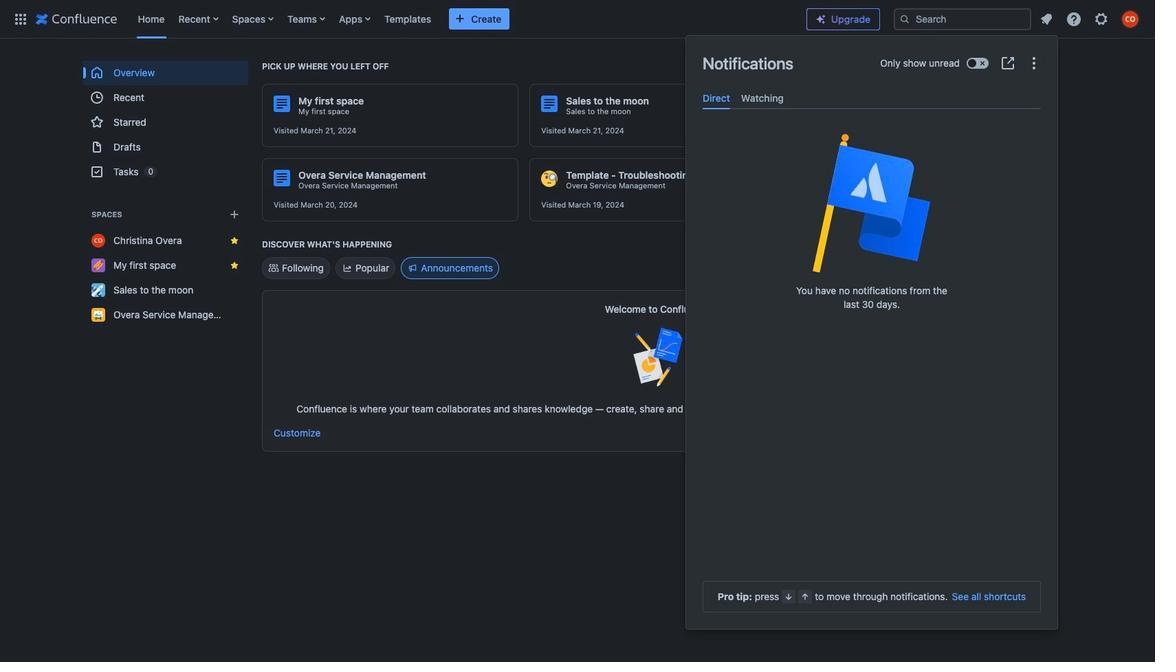 Task type: vqa. For each thing, say whether or not it's contained in the screenshot.
THE CONFLUENCE image
yes



Task type: locate. For each thing, give the bounding box(es) containing it.
tab panel
[[698, 110, 1047, 121]]

help icon image
[[1067, 11, 1083, 27]]

confluence image
[[36, 11, 117, 27], [36, 11, 117, 27]]

banner
[[0, 0, 1156, 41]]

None search field
[[894, 8, 1032, 30]]

tab list
[[698, 87, 1047, 110]]

0 horizontal spatial list
[[131, 0, 796, 38]]

premium image
[[816, 14, 827, 25]]

appswitcher icon image
[[12, 11, 29, 27]]

:face_with_monocle: image
[[542, 171, 558, 187]]

more image
[[1027, 55, 1043, 72]]

group
[[83, 61, 248, 184]]

:face_with_monocle: image
[[542, 171, 558, 187]]

global element
[[8, 0, 796, 38]]

1 horizontal spatial list
[[1035, 7, 1148, 31]]

dialog
[[687, 36, 1058, 630]]

:notebook: image
[[810, 171, 826, 187]]

list
[[131, 0, 796, 38], [1035, 7, 1148, 31]]

arrow up image
[[800, 592, 811, 603]]

:notebook: image
[[810, 171, 826, 187]]

search image
[[900, 13, 911, 24]]



Task type: describe. For each thing, give the bounding box(es) containing it.
notification icon image
[[1039, 11, 1055, 27]]

unstar this space image
[[229, 235, 240, 246]]

list for appswitcher icon
[[131, 0, 796, 38]]

create a space image
[[226, 206, 243, 223]]

unstar this space image
[[229, 260, 240, 271]]

list for premium image
[[1035, 7, 1148, 31]]

arrow down image
[[784, 592, 795, 603]]

settings icon image
[[1094, 11, 1111, 27]]

open notifications in a new tab image
[[1000, 55, 1017, 72]]

Search field
[[894, 8, 1032, 30]]



